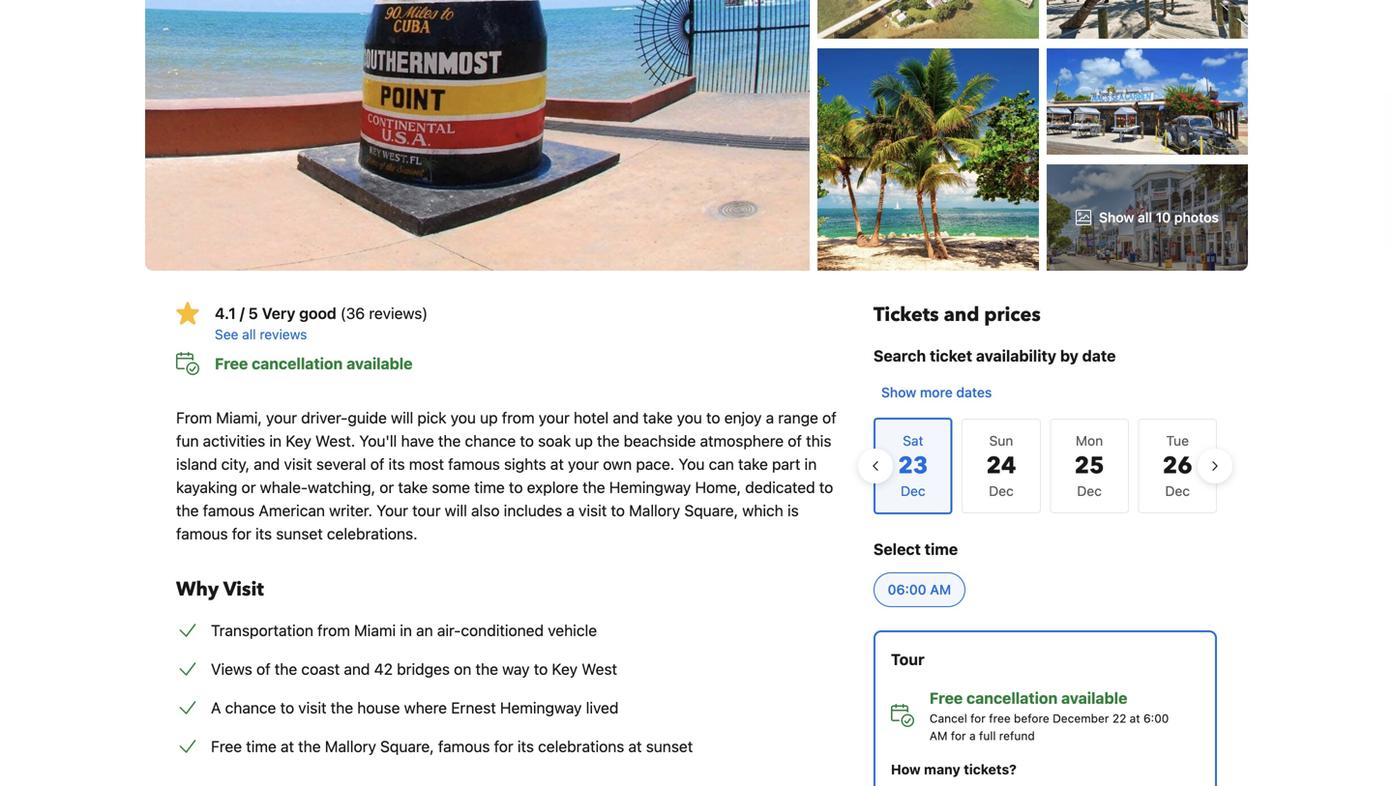 Task type: vqa. For each thing, say whether or not it's contained in the screenshot.
the will to the top
yes



Task type: locate. For each thing, give the bounding box(es) containing it.
0 horizontal spatial will
[[391, 409, 413, 427]]

sunset right celebrations
[[646, 738, 693, 756]]

the down own
[[583, 478, 605, 497]]

to down own
[[611, 502, 625, 520]]

a
[[766, 409, 774, 427], [566, 502, 575, 520], [969, 729, 976, 743]]

0 vertical spatial a
[[766, 409, 774, 427]]

to up the sights
[[520, 432, 534, 450]]

1 vertical spatial show
[[881, 385, 916, 401]]

0 vertical spatial mallory
[[629, 502, 680, 520]]

also
[[471, 502, 500, 520]]

0 horizontal spatial all
[[242, 326, 256, 342]]

square, down home,
[[684, 502, 738, 520]]

from
[[502, 409, 535, 427], [317, 622, 350, 640]]

0 horizontal spatial its
[[255, 525, 272, 543]]

available inside free cancellation available cancel for free before december 22 at 6:00 am for a full refund
[[1061, 689, 1127, 708]]

reviews)
[[369, 304, 428, 323]]

chance
[[465, 432, 516, 450], [225, 699, 276, 717]]

0 vertical spatial cancellation
[[252, 355, 343, 373]]

0 horizontal spatial key
[[286, 432, 311, 450]]

its down american
[[255, 525, 272, 543]]

1 horizontal spatial take
[[643, 409, 673, 427]]

search
[[873, 347, 926, 365]]

available
[[346, 355, 413, 373], [1061, 689, 1127, 708]]

1 horizontal spatial you
[[677, 409, 702, 427]]

0 horizontal spatial time
[[246, 738, 276, 756]]

soak
[[538, 432, 571, 450]]

0 horizontal spatial available
[[346, 355, 413, 373]]

transportation
[[211, 622, 313, 640]]

region containing 24
[[858, 410, 1232, 522]]

will
[[391, 409, 413, 427], [445, 502, 467, 520]]

2 vertical spatial free
[[211, 738, 242, 756]]

before
[[1014, 712, 1049, 726]]

sun
[[989, 433, 1013, 449]]

1 horizontal spatial cancellation
[[966, 689, 1058, 708]]

up down hotel
[[575, 432, 593, 450]]

take up tour
[[398, 478, 428, 497]]

from inside the from miami, your driver-guide will pick you up from your hotel and take you to enjoy a range of fun activities in key west. you'll have the chance to soak up the beachside atmosphere of this island city, and visit several of its most famous sights at your own pace. you can take part in kayaking or whale-watching, or take some time to explore the hemingway home, dedicated to the famous american writer. your tour will also includes a visit to mallory square, which is famous for its sunset celebrations.
[[502, 409, 535, 427]]

1 horizontal spatial time
[[474, 478, 505, 497]]

show down the search
[[881, 385, 916, 401]]

0 vertical spatial its
[[388, 455, 405, 474]]

home,
[[695, 478, 741, 497]]

42
[[374, 660, 393, 679]]

an
[[416, 622, 433, 640]]

0 vertical spatial from
[[502, 409, 535, 427]]

of
[[822, 409, 837, 427], [788, 432, 802, 450], [370, 455, 384, 474], [256, 660, 271, 679]]

at inside the from miami, your driver-guide will pick you up from your hotel and take you to enjoy a range of fun activities in key west. you'll have the chance to soak up the beachside atmosphere of this island city, and visit several of its most famous sights at your own pace. you can take part in kayaking or whale-watching, or take some time to explore the hemingway home, dedicated to the famous american writer. your tour will also includes a visit to mallory square, which is famous for its sunset celebrations.
[[550, 455, 564, 474]]

time up also
[[474, 478, 505, 497]]

2 vertical spatial in
[[400, 622, 412, 640]]

2 you from the left
[[677, 409, 702, 427]]

1 vertical spatial time
[[925, 540, 958, 559]]

am right 06:00
[[930, 582, 951, 598]]

in right part
[[804, 455, 817, 474]]

show more dates button
[[873, 375, 1000, 410]]

from up the sights
[[502, 409, 535, 427]]

visit up "whale-"
[[284, 455, 312, 474]]

mallory down pace.
[[629, 502, 680, 520]]

take up beachside
[[643, 409, 673, 427]]

chance up the sights
[[465, 432, 516, 450]]

your right miami,
[[266, 409, 297, 427]]

dec down 25
[[1077, 483, 1102, 499]]

2 horizontal spatial its
[[517, 738, 534, 756]]

take
[[643, 409, 673, 427], [738, 455, 768, 474], [398, 478, 428, 497]]

available for free cancellation available
[[346, 355, 413, 373]]

1 horizontal spatial or
[[379, 478, 394, 497]]

to right a
[[280, 699, 294, 717]]

1 vertical spatial key
[[552, 660, 578, 679]]

to left enjoy
[[706, 409, 720, 427]]

or down city,
[[241, 478, 256, 497]]

1 horizontal spatial will
[[445, 502, 467, 520]]

for inside the from miami, your driver-guide will pick you up from your hotel and take you to enjoy a range of fun activities in key west. you'll have the chance to soak up the beachside atmosphere of this island city, and visit several of its most famous sights at your own pace. you can take part in kayaking or whale-watching, or take some time to explore the hemingway home, dedicated to the famous american writer. your tour will also includes a visit to mallory square, which is famous for its sunset celebrations.
[[232, 525, 251, 543]]

transportation from miami in an air-conditioned vehicle
[[211, 622, 597, 640]]

good
[[299, 304, 336, 323]]

key left "west"
[[552, 660, 578, 679]]

air-
[[437, 622, 461, 640]]

you
[[451, 409, 476, 427], [677, 409, 702, 427]]

free for free time at the mallory square, famous for its celebrations at sunset
[[211, 738, 242, 756]]

0 horizontal spatial from
[[317, 622, 350, 640]]

time right select
[[925, 540, 958, 559]]

0 horizontal spatial chance
[[225, 699, 276, 717]]

cancellation inside free cancellation available cancel for free before december 22 at 6:00 am for a full refund
[[966, 689, 1058, 708]]

1 horizontal spatial mallory
[[629, 502, 680, 520]]

hemingway down the way
[[500, 699, 582, 717]]

a left 'full'
[[969, 729, 976, 743]]

available up december
[[1061, 689, 1127, 708]]

1 vertical spatial sunset
[[646, 738, 693, 756]]

time down views
[[246, 738, 276, 756]]

1 vertical spatial a
[[566, 502, 575, 520]]

most
[[409, 455, 444, 474]]

time for select time
[[925, 540, 958, 559]]

2 vertical spatial visit
[[298, 699, 327, 717]]

and
[[944, 302, 979, 328], [613, 409, 639, 427], [254, 455, 280, 474], [344, 660, 370, 679]]

vehicle
[[548, 622, 597, 640]]

date
[[1082, 347, 1116, 365]]

includes
[[504, 502, 562, 520]]

1 horizontal spatial all
[[1138, 209, 1152, 225]]

how many tickets?
[[891, 762, 1017, 778]]

for
[[232, 525, 251, 543], [970, 712, 986, 726], [951, 729, 966, 743], [494, 738, 513, 756]]

refund
[[999, 729, 1035, 743]]

to right dedicated
[[819, 478, 833, 497]]

writer.
[[329, 502, 372, 520]]

0 vertical spatial free
[[215, 355, 248, 373]]

0 horizontal spatial you
[[451, 409, 476, 427]]

1 vertical spatial cancellation
[[966, 689, 1058, 708]]

free down a
[[211, 738, 242, 756]]

mallory down house
[[325, 738, 376, 756]]

5
[[248, 304, 258, 323]]

1 vertical spatial all
[[242, 326, 256, 342]]

0 horizontal spatial mallory
[[325, 738, 376, 756]]

1 vertical spatial will
[[445, 502, 467, 520]]

part
[[772, 455, 800, 474]]

1 horizontal spatial from
[[502, 409, 535, 427]]

0 horizontal spatial cancellation
[[252, 355, 343, 373]]

very
[[262, 304, 295, 323]]

am down cancel
[[930, 729, 948, 743]]

1 horizontal spatial square,
[[684, 502, 738, 520]]

1 vertical spatial available
[[1061, 689, 1127, 708]]

free up cancel
[[930, 689, 963, 708]]

cancellation for free cancellation available
[[252, 355, 343, 373]]

available down reviews)
[[346, 355, 413, 373]]

your
[[377, 502, 408, 520]]

free time at the mallory square, famous for its celebrations at sunset
[[211, 738, 693, 756]]

up right pick
[[480, 409, 498, 427]]

free down see
[[215, 355, 248, 373]]

1 horizontal spatial show
[[1099, 209, 1134, 225]]

1 vertical spatial am
[[930, 729, 948, 743]]

to
[[706, 409, 720, 427], [520, 432, 534, 450], [509, 478, 523, 497], [819, 478, 833, 497], [611, 502, 625, 520], [534, 660, 548, 679], [280, 699, 294, 717]]

show
[[1099, 209, 1134, 225], [881, 385, 916, 401]]

free inside free cancellation available cancel for free before december 22 at 6:00 am for a full refund
[[930, 689, 963, 708]]

0 vertical spatial hemingway
[[609, 478, 691, 497]]

all inside 4.1 / 5 very good (36 reviews) see all reviews
[[242, 326, 256, 342]]

a chance to visit the house where ernest hemingway lived
[[211, 699, 619, 717]]

1 horizontal spatial dec
[[1077, 483, 1102, 499]]

1 vertical spatial hemingway
[[500, 699, 582, 717]]

the down coast
[[298, 738, 321, 756]]

1 vertical spatial in
[[804, 455, 817, 474]]

december
[[1053, 712, 1109, 726]]

you up beachside
[[677, 409, 702, 427]]

dec down 26
[[1165, 483, 1190, 499]]

a down explore
[[566, 502, 575, 520]]

1 vertical spatial chance
[[225, 699, 276, 717]]

am inside free cancellation available cancel for free before december 22 at 6:00 am for a full refund
[[930, 729, 948, 743]]

0 horizontal spatial hemingway
[[500, 699, 582, 717]]

2 vertical spatial a
[[969, 729, 976, 743]]

from up coast
[[317, 622, 350, 640]]

visit down own
[[579, 502, 607, 520]]

show for show all 10 photos
[[1099, 209, 1134, 225]]

the down kayaking
[[176, 502, 199, 520]]

dedicated
[[745, 478, 815, 497]]

1 horizontal spatial a
[[766, 409, 774, 427]]

and left 42
[[344, 660, 370, 679]]

0 horizontal spatial or
[[241, 478, 256, 497]]

is
[[787, 502, 799, 520]]

2 horizontal spatial time
[[925, 540, 958, 559]]

many
[[924, 762, 960, 778]]

1 vertical spatial free
[[930, 689, 963, 708]]

2 horizontal spatial dec
[[1165, 483, 1190, 499]]

0 vertical spatial up
[[480, 409, 498, 427]]

at inside free cancellation available cancel for free before december 22 at 6:00 am for a full refund
[[1130, 712, 1140, 726]]

2 vertical spatial its
[[517, 738, 534, 756]]

2 dec from the left
[[1077, 483, 1102, 499]]

0 horizontal spatial sunset
[[276, 525, 323, 543]]

1 horizontal spatial up
[[575, 432, 593, 450]]

tour
[[412, 502, 441, 520]]

the up own
[[597, 432, 620, 450]]

1 or from the left
[[241, 478, 256, 497]]

mallory inside the from miami, your driver-guide will pick you up from your hotel and take you to enjoy a range of fun activities in key west. you'll have the chance to soak up the beachside atmosphere of this island city, and visit several of its most famous sights at your own pace. you can take part in kayaking or whale-watching, or take some time to explore the hemingway home, dedicated to the famous american writer. your tour will also includes a visit to mallory square, which is famous for its sunset celebrations.
[[629, 502, 680, 520]]

guide
[[348, 409, 387, 427]]

will down some
[[445, 502, 467, 520]]

am
[[930, 582, 951, 598], [930, 729, 948, 743]]

dec inside sun 24 dec
[[989, 483, 1014, 499]]

visit down coast
[[298, 699, 327, 717]]

3 dec from the left
[[1165, 483, 1190, 499]]

0 vertical spatial visit
[[284, 455, 312, 474]]

chance inside the from miami, your driver-guide will pick you up from your hotel and take you to enjoy a range of fun activities in key west. you'll have the chance to soak up the beachside atmosphere of this island city, and visit several of its most famous sights at your own pace. you can take part in kayaking or whale-watching, or take some time to explore the hemingway home, dedicated to the famous american writer. your tour will also includes a visit to mallory square, which is famous for its sunset celebrations.
[[465, 432, 516, 450]]

show all 10 photos
[[1099, 209, 1219, 225]]

0 horizontal spatial in
[[269, 432, 282, 450]]

city,
[[221, 455, 250, 474]]

pace.
[[636, 455, 674, 474]]

west
[[582, 660, 617, 679]]

a right enjoy
[[766, 409, 774, 427]]

2 vertical spatial take
[[398, 478, 428, 497]]

2 horizontal spatial take
[[738, 455, 768, 474]]

mallory
[[629, 502, 680, 520], [325, 738, 376, 756]]

all down 5
[[242, 326, 256, 342]]

activities
[[203, 432, 265, 450]]

cancellation down reviews
[[252, 355, 343, 373]]

your up soak
[[539, 409, 570, 427]]

sunset down american
[[276, 525, 323, 543]]

1 horizontal spatial in
[[400, 622, 412, 640]]

show for show more dates
[[881, 385, 916, 401]]

1 vertical spatial take
[[738, 455, 768, 474]]

sunset
[[276, 525, 323, 543], [646, 738, 693, 756]]

this
[[806, 432, 831, 450]]

your
[[266, 409, 297, 427], [539, 409, 570, 427], [568, 455, 599, 474]]

2 horizontal spatial a
[[969, 729, 976, 743]]

2 vertical spatial time
[[246, 738, 276, 756]]

dec down 24
[[989, 483, 1014, 499]]

in left the an
[[400, 622, 412, 640]]

0 horizontal spatial dec
[[989, 483, 1014, 499]]

reviews
[[260, 326, 307, 342]]

1 horizontal spatial its
[[388, 455, 405, 474]]

dec
[[989, 483, 1014, 499], [1077, 483, 1102, 499], [1165, 483, 1190, 499]]

dec inside mon 25 dec
[[1077, 483, 1102, 499]]

american
[[259, 502, 325, 520]]

0 vertical spatial time
[[474, 478, 505, 497]]

tickets and prices
[[873, 302, 1041, 328]]

0 vertical spatial take
[[643, 409, 673, 427]]

0 horizontal spatial square,
[[380, 738, 434, 756]]

show left 10
[[1099, 209, 1134, 225]]

1 you from the left
[[451, 409, 476, 427]]

key inside the from miami, your driver-guide will pick you up from your hotel and take you to enjoy a range of fun activities in key west. you'll have the chance to soak up the beachside atmosphere of this island city, and visit several of its most famous sights at your own pace. you can take part in kayaking or whale-watching, or take some time to explore the hemingway home, dedicated to the famous american writer. your tour will also includes a visit to mallory square, which is famous for its sunset celebrations.
[[286, 432, 311, 450]]

key down driver-
[[286, 432, 311, 450]]

for up visit
[[232, 525, 251, 543]]

of down the 'you'll'
[[370, 455, 384, 474]]

1 horizontal spatial sunset
[[646, 738, 693, 756]]

square, down a chance to visit the house where ernest hemingway lived
[[380, 738, 434, 756]]

06:00 am
[[888, 582, 951, 598]]

in right activities
[[269, 432, 282, 450]]

sun 24 dec
[[986, 433, 1016, 499]]

dec inside tue 26 dec
[[1165, 483, 1190, 499]]

1 vertical spatial its
[[255, 525, 272, 543]]

0 horizontal spatial show
[[881, 385, 916, 401]]

its
[[388, 455, 405, 474], [255, 525, 272, 543], [517, 738, 534, 756]]

or up your
[[379, 478, 394, 497]]

1 dec from the left
[[989, 483, 1014, 499]]

1 horizontal spatial chance
[[465, 432, 516, 450]]

1 horizontal spatial key
[[552, 660, 578, 679]]

1 horizontal spatial hemingway
[[609, 478, 691, 497]]

will up have
[[391, 409, 413, 427]]

chance right a
[[225, 699, 276, 717]]

time
[[474, 478, 505, 497], [925, 540, 958, 559], [246, 738, 276, 756]]

all left 10
[[1138, 209, 1152, 225]]

famous
[[448, 455, 500, 474], [203, 502, 255, 520], [176, 525, 228, 543], [438, 738, 490, 756]]

show inside "button"
[[881, 385, 916, 401]]

0 vertical spatial will
[[391, 409, 413, 427]]

the left house
[[331, 699, 353, 717]]

1 horizontal spatial available
[[1061, 689, 1127, 708]]

22
[[1112, 712, 1126, 726]]

region
[[858, 410, 1232, 522]]

0 vertical spatial show
[[1099, 209, 1134, 225]]

kayaking
[[176, 478, 237, 497]]

beachside
[[624, 432, 696, 450]]

0 vertical spatial available
[[346, 355, 413, 373]]

its down the 'you'll'
[[388, 455, 405, 474]]

time inside the from miami, your driver-guide will pick you up from your hotel and take you to enjoy a range of fun activities in key west. you'll have the chance to soak up the beachside atmosphere of this island city, and visit several of its most famous sights at your own pace. you can take part in kayaking or whale-watching, or take some time to explore the hemingway home, dedicated to the famous american writer. your tour will also includes a visit to mallory square, which is famous for its sunset celebrations.
[[474, 478, 505, 497]]

hemingway down pace.
[[609, 478, 691, 497]]

1 vertical spatial square,
[[380, 738, 434, 756]]

whale-
[[260, 478, 308, 497]]

take down atmosphere
[[738, 455, 768, 474]]

0 vertical spatial key
[[286, 432, 311, 450]]

0 vertical spatial chance
[[465, 432, 516, 450]]

you right pick
[[451, 409, 476, 427]]

1 vertical spatial up
[[575, 432, 593, 450]]

0 vertical spatial sunset
[[276, 525, 323, 543]]

0 vertical spatial square,
[[684, 502, 738, 520]]

tickets?
[[964, 762, 1017, 778]]

its left celebrations
[[517, 738, 534, 756]]

cancellation up free
[[966, 689, 1058, 708]]



Task type: describe. For each thing, give the bounding box(es) containing it.
views of the coast and 42 bridges on the way to key west
[[211, 660, 617, 679]]

tue
[[1166, 433, 1189, 449]]

of up this
[[822, 409, 837, 427]]

way
[[502, 660, 530, 679]]

ticket
[[930, 347, 972, 365]]

where
[[404, 699, 447, 717]]

25
[[1074, 450, 1104, 482]]

tour
[[891, 651, 925, 669]]

10
[[1156, 209, 1171, 225]]

hotel
[[574, 409, 609, 427]]

you
[[679, 455, 705, 474]]

a
[[211, 699, 221, 717]]

on
[[454, 660, 471, 679]]

west.
[[315, 432, 355, 450]]

miami,
[[216, 409, 262, 427]]

2 horizontal spatial in
[[804, 455, 817, 474]]

time for free time at the mallory square, famous for its celebrations at sunset
[[246, 738, 276, 756]]

mon
[[1076, 433, 1103, 449]]

full
[[979, 729, 996, 743]]

a inside free cancellation available cancel for free before december 22 at 6:00 am for a full refund
[[969, 729, 976, 743]]

0 horizontal spatial up
[[480, 409, 498, 427]]

1 vertical spatial visit
[[579, 502, 607, 520]]

the right on
[[475, 660, 498, 679]]

the down pick
[[438, 432, 461, 450]]

dates
[[956, 385, 992, 401]]

photos
[[1174, 209, 1219, 225]]

explore
[[527, 478, 578, 497]]

24
[[986, 450, 1016, 482]]

free for free cancellation available
[[215, 355, 248, 373]]

square, inside the from miami, your driver-guide will pick you up from your hotel and take you to enjoy a range of fun activities in key west. you'll have the chance to soak up the beachside atmosphere of this island city, and visit several of its most famous sights at your own pace. you can take part in kayaking or whale-watching, or take some time to explore the hemingway home, dedicated to the famous american writer. your tour will also includes a visit to mallory square, which is famous for its sunset celebrations.
[[684, 502, 738, 520]]

bridges
[[397, 660, 450, 679]]

have
[[401, 432, 434, 450]]

range
[[778, 409, 818, 427]]

for down ernest
[[494, 738, 513, 756]]

from
[[176, 409, 212, 427]]

select
[[873, 540, 921, 559]]

dec for 26
[[1165, 483, 1190, 499]]

free for free cancellation available cancel for free before december 22 at 6:00 am for a full refund
[[930, 689, 963, 708]]

driver-
[[301, 409, 348, 427]]

miami
[[354, 622, 396, 640]]

0 vertical spatial all
[[1138, 209, 1152, 225]]

island
[[176, 455, 217, 474]]

and up ticket
[[944, 302, 979, 328]]

4.1 / 5 very good (36 reviews) see all reviews
[[215, 304, 428, 342]]

of down 'range'
[[788, 432, 802, 450]]

to down the sights
[[509, 478, 523, 497]]

0 vertical spatial in
[[269, 432, 282, 450]]

dec for 24
[[989, 483, 1014, 499]]

enjoy
[[724, 409, 762, 427]]

1 vertical spatial from
[[317, 622, 350, 640]]

the left coast
[[275, 660, 297, 679]]

visit
[[223, 577, 264, 603]]

and right hotel
[[613, 409, 639, 427]]

availability
[[976, 347, 1056, 365]]

4.1
[[215, 304, 236, 323]]

why
[[176, 577, 219, 603]]

why visit
[[176, 577, 264, 603]]

see
[[215, 326, 238, 342]]

available for free cancellation available cancel for free before december 22 at 6:00 am for a full refund
[[1061, 689, 1127, 708]]

sunset inside the from miami, your driver-guide will pick you up from your hotel and take you to enjoy a range of fun activities in key west. you'll have the chance to soak up the beachside atmosphere of this island city, and visit several of its most famous sights at your own pace. you can take part in kayaking or whale-watching, or take some time to explore the hemingway home, dedicated to the famous american writer. your tour will also includes a visit to mallory square, which is famous for its sunset celebrations.
[[276, 525, 323, 543]]

some
[[432, 478, 470, 497]]

tickets
[[873, 302, 939, 328]]

more
[[920, 385, 953, 401]]

and up "whale-"
[[254, 455, 280, 474]]

show more dates
[[881, 385, 992, 401]]

prices
[[984, 302, 1041, 328]]

sights
[[504, 455, 546, 474]]

06:00
[[888, 582, 926, 598]]

fun
[[176, 432, 199, 450]]

your left own
[[568, 455, 599, 474]]

can
[[709, 455, 734, 474]]

for up 'full'
[[970, 712, 986, 726]]

6:00
[[1143, 712, 1169, 726]]

/
[[240, 304, 245, 323]]

free cancellation available
[[215, 355, 413, 373]]

26
[[1163, 450, 1193, 482]]

lived
[[586, 699, 619, 717]]

tue 26 dec
[[1163, 433, 1193, 499]]

select time
[[873, 540, 958, 559]]

ernest
[[451, 699, 496, 717]]

conditioned
[[461, 622, 544, 640]]

by
[[1060, 347, 1079, 365]]

(36
[[340, 304, 365, 323]]

which
[[742, 502, 783, 520]]

you'll
[[359, 432, 397, 450]]

watching,
[[308, 478, 375, 497]]

cancellation for free cancellation available cancel for free before december 22 at 6:00 am for a full refund
[[966, 689, 1058, 708]]

coast
[[301, 660, 340, 679]]

pick
[[417, 409, 447, 427]]

2 or from the left
[[379, 478, 394, 497]]

atmosphere
[[700, 432, 784, 450]]

house
[[357, 699, 400, 717]]

0 horizontal spatial a
[[566, 502, 575, 520]]

hemingway inside the from miami, your driver-guide will pick you up from your hotel and take you to enjoy a range of fun activities in key west. you'll have the chance to soak up the beachside atmosphere of this island city, and visit several of its most famous sights at your own pace. you can take part in kayaking or whale-watching, or take some time to explore the hemingway home, dedicated to the famous american writer. your tour will also includes a visit to mallory square, which is famous for its sunset celebrations.
[[609, 478, 691, 497]]

for down cancel
[[951, 729, 966, 743]]

from miami, your driver-guide will pick you up from your hotel and take you to enjoy a range of fun activities in key west. you'll have the chance to soak up the beachside atmosphere of this island city, and visit several of its most famous sights at your own pace. you can take part in kayaking or whale-watching, or take some time to explore the hemingway home, dedicated to the famous american writer. your tour will also includes a visit to mallory square, which is famous for its sunset celebrations.
[[176, 409, 837, 543]]

dec for 25
[[1077, 483, 1102, 499]]

0 vertical spatial am
[[930, 582, 951, 598]]

to right the way
[[534, 660, 548, 679]]

mon 25 dec
[[1074, 433, 1104, 499]]

celebrations.
[[327, 525, 418, 543]]

0 horizontal spatial take
[[398, 478, 428, 497]]

views
[[211, 660, 252, 679]]

cancel
[[930, 712, 967, 726]]

of right views
[[256, 660, 271, 679]]

1 vertical spatial mallory
[[325, 738, 376, 756]]

search ticket availability by date
[[873, 347, 1116, 365]]

free
[[989, 712, 1011, 726]]



